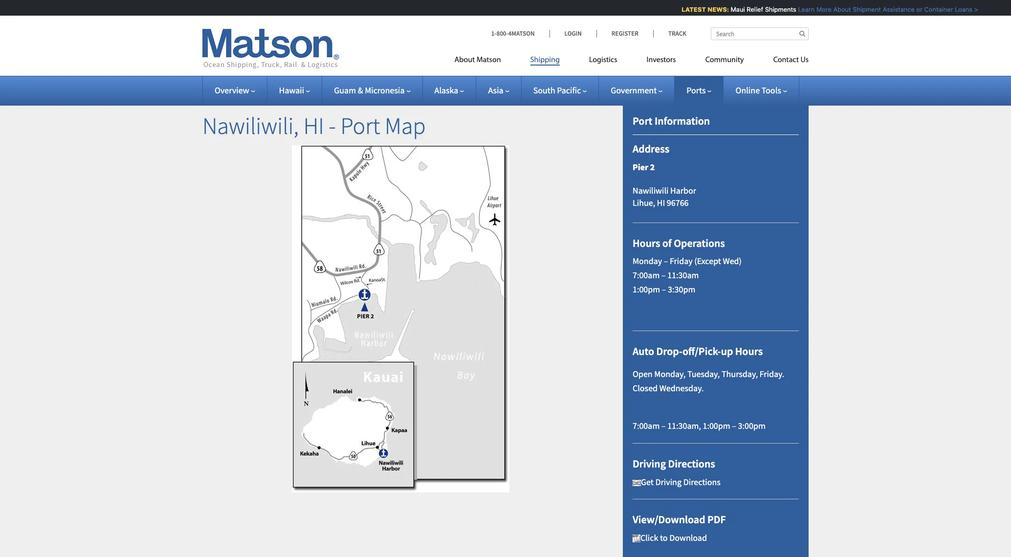Task type: locate. For each thing, give the bounding box(es) containing it.
hours right up
[[735, 344, 763, 358]]

register link
[[597, 29, 653, 38]]

Search search field
[[711, 27, 809, 40]]

1:00pm down monday
[[633, 284, 660, 295]]

about
[[829, 5, 847, 13], [455, 56, 475, 64]]

hours up monday
[[633, 236, 661, 250]]

0 horizontal spatial port
[[341, 111, 380, 140]]

0 vertical spatial about
[[829, 5, 847, 13]]

None search field
[[711, 27, 809, 40]]

relief
[[743, 5, 759, 13]]

11:30am
[[668, 270, 699, 281]]

guam & micronesia link
[[334, 85, 411, 96]]

community link
[[691, 51, 759, 71]]

0 horizontal spatial 1:00pm
[[633, 284, 660, 295]]

to
[[660, 532, 668, 543]]

>
[[970, 5, 974, 13]]

up
[[721, 344, 733, 358]]

us
[[801, 56, 809, 64]]

community
[[706, 56, 744, 64]]

section
[[611, 90, 821, 557]]

monday
[[633, 255, 662, 267]]

0 vertical spatial directions
[[668, 457, 715, 471]]

hours
[[633, 236, 661, 250], [735, 344, 763, 358]]

tools
[[762, 85, 781, 96]]

container
[[921, 5, 949, 13]]

contact us link
[[759, 51, 809, 71]]

1 horizontal spatial hi
[[657, 197, 665, 208]]

1 vertical spatial 7:00am
[[633, 420, 660, 432]]

about left matson
[[455, 56, 475, 64]]

driving up get
[[633, 457, 666, 471]]

0 horizontal spatial hi
[[304, 111, 324, 140]]

nawiliwili
[[633, 185, 669, 196]]

directions
[[668, 457, 715, 471], [684, 476, 721, 487]]

auto
[[633, 344, 654, 358]]

contact
[[774, 56, 799, 64]]

friday
[[670, 255, 693, 267]]

–
[[664, 255, 668, 267], [662, 270, 666, 281], [662, 284, 666, 295], [662, 420, 666, 432], [732, 420, 737, 432]]

hi
[[304, 111, 324, 140], [657, 197, 665, 208]]

1:00pm inside monday – friday (except wed) 7:00am – 11:30am 1:00pm – 3:30pm
[[633, 284, 660, 295]]

online
[[736, 85, 760, 96]]

alaska
[[435, 85, 458, 96]]

driving directions
[[633, 457, 715, 471]]

directions up get driving directions
[[668, 457, 715, 471]]

hi inside the nawiliwili harbor lihue, hi 96766
[[657, 197, 665, 208]]

nawiliwili image
[[633, 535, 641, 543]]

1 horizontal spatial port
[[633, 114, 653, 128]]

loans
[[951, 5, 969, 13]]

3:30pm
[[668, 284, 696, 295]]

view/download pdf
[[633, 513, 726, 526]]

about matson link
[[455, 51, 516, 71]]

0 vertical spatial hi
[[304, 111, 324, 140]]

0 horizontal spatial about
[[455, 56, 475, 64]]

1-
[[491, 29, 497, 38]]

asia
[[488, 85, 504, 96]]

1 vertical spatial hi
[[657, 197, 665, 208]]

hi left -
[[304, 111, 324, 140]]

shipments
[[761, 5, 792, 13]]

drop-
[[657, 344, 683, 358]]

1 horizontal spatial hours
[[735, 344, 763, 358]]

of
[[663, 236, 672, 250]]

wednesday.
[[660, 382, 704, 394]]

driving down driving directions
[[656, 476, 682, 487]]

about matson
[[455, 56, 501, 64]]

nawiliwili, hi - port map
[[202, 111, 426, 140]]

2 7:00am from the top
[[633, 420, 660, 432]]

– left 11:30am,
[[662, 420, 666, 432]]

1 vertical spatial hours
[[735, 344, 763, 358]]

pier
[[633, 161, 649, 173]]

directions down driving directions
[[684, 476, 721, 487]]

7:00am
[[633, 270, 660, 281], [633, 420, 660, 432]]

0 vertical spatial 1:00pm
[[633, 284, 660, 295]]

0 vertical spatial 7:00am
[[633, 270, 660, 281]]

1 vertical spatial about
[[455, 56, 475, 64]]

– left 3:30pm
[[662, 284, 666, 295]]

about right more
[[829, 5, 847, 13]]

friday.
[[760, 368, 785, 380]]

1 7:00am from the top
[[633, 270, 660, 281]]

hi down nawiliwili at the right top of page
[[657, 197, 665, 208]]

monday – friday (except wed) 7:00am – 11:30am 1:00pm – 3:30pm
[[633, 255, 742, 295]]

1 horizontal spatial 1:00pm
[[703, 420, 731, 432]]

– left friday
[[664, 255, 668, 267]]

port right -
[[341, 111, 380, 140]]

more
[[813, 5, 828, 13]]

1:00pm
[[633, 284, 660, 295], [703, 420, 731, 432]]

1 horizontal spatial about
[[829, 5, 847, 13]]

direcions image
[[633, 480, 641, 486]]

0 vertical spatial hours
[[633, 236, 661, 250]]

7:00am down monday
[[633, 270, 660, 281]]

port up "address"
[[633, 114, 653, 128]]

micronesia
[[365, 85, 405, 96]]

guam & micronesia
[[334, 85, 405, 96]]

driving
[[633, 457, 666, 471], [656, 476, 682, 487]]

7:00am down closed
[[633, 420, 660, 432]]

pier 2
[[633, 161, 655, 173]]

1:00pm right 11:30am,
[[703, 420, 731, 432]]

search image
[[800, 30, 806, 37]]

port
[[341, 111, 380, 140], [633, 114, 653, 128]]

monday,
[[655, 368, 686, 380]]

– left 11:30am
[[662, 270, 666, 281]]

maui
[[727, 5, 741, 13]]

online tools link
[[736, 85, 787, 96]]

overview link
[[215, 85, 255, 96]]

address
[[633, 142, 670, 156]]



Task type: describe. For each thing, give the bounding box(es) containing it.
assistance
[[879, 5, 911, 13]]

open monday, tuesday, thursday, friday. closed wednesday.
[[633, 368, 785, 394]]

lihue,
[[633, 197, 655, 208]]

shipment
[[849, 5, 877, 13]]

11:30am,
[[668, 420, 701, 432]]

1 vertical spatial driving
[[656, 476, 682, 487]]

latest
[[678, 5, 702, 13]]

1-800-4matson
[[491, 29, 535, 38]]

get driving directions
[[641, 476, 721, 487]]

port information
[[633, 114, 710, 128]]

1 vertical spatial 1:00pm
[[703, 420, 731, 432]]

click to download
[[641, 532, 707, 543]]

download
[[670, 532, 707, 543]]

hawaii
[[279, 85, 304, 96]]

register
[[612, 29, 639, 38]]

– left 3:00pm
[[732, 420, 737, 432]]

contact us
[[774, 56, 809, 64]]

logistics link
[[575, 51, 632, 71]]

hawaii link
[[279, 85, 310, 96]]

click to download link
[[633, 532, 707, 543]]

7:00am inside monday – friday (except wed) 7:00am – 11:30am 1:00pm – 3:30pm
[[633, 270, 660, 281]]

0 vertical spatial driving
[[633, 457, 666, 471]]

latest news: maui relief shipments learn more about shipment assistance or container loans >
[[678, 5, 974, 13]]

track link
[[653, 29, 687, 38]]

4matson
[[509, 29, 535, 38]]

guam
[[334, 85, 356, 96]]

information
[[655, 114, 710, 128]]

ports link
[[687, 85, 712, 96]]

click
[[641, 532, 659, 543]]

7:00am – 11:30am, 1:00pm – 3:00pm
[[633, 420, 766, 432]]

nawiliwili harbor lihue, hi 96766
[[633, 185, 697, 208]]

online tools
[[736, 85, 781, 96]]

thursday,
[[722, 368, 758, 380]]

1-800-4matson link
[[491, 29, 550, 38]]

government link
[[611, 85, 663, 96]]

logistics
[[589, 56, 617, 64]]

port inside section
[[633, 114, 653, 128]]

2
[[650, 161, 655, 173]]

learn
[[794, 5, 811, 13]]

shipping link
[[516, 51, 575, 71]]

get
[[641, 476, 654, 487]]

login link
[[550, 29, 597, 38]]

ports
[[687, 85, 706, 96]]

or
[[913, 5, 919, 13]]

nawiliwili,
[[202, 111, 299, 140]]

map
[[385, 111, 426, 140]]

wed)
[[723, 255, 742, 267]]

south pacific
[[533, 85, 581, 96]]

track
[[669, 29, 687, 38]]

&
[[358, 85, 363, 96]]

96766
[[667, 197, 689, 208]]

800-
[[497, 29, 509, 38]]

closed
[[633, 382, 658, 394]]

(except
[[695, 255, 721, 267]]

investors link
[[632, 51, 691, 71]]

auto drop-off/pick-up hours
[[633, 344, 763, 358]]

tuesday,
[[688, 368, 720, 380]]

investors
[[647, 56, 676, 64]]

hours of operations
[[633, 236, 725, 250]]

0 horizontal spatial hours
[[633, 236, 661, 250]]

pdf
[[708, 513, 726, 526]]

top menu navigation
[[455, 51, 809, 71]]

learn more about shipment assistance or container loans > link
[[794, 5, 974, 13]]

harbor
[[671, 185, 697, 196]]

asia link
[[488, 85, 509, 96]]

view/download
[[633, 513, 706, 526]]

alaska link
[[435, 85, 464, 96]]

login
[[565, 29, 582, 38]]

about inside top menu navigation
[[455, 56, 475, 64]]

blue matson logo with ocean, shipping, truck, rail and logistics written beneath it. image
[[202, 29, 339, 69]]

operations
[[674, 236, 725, 250]]

pacific
[[557, 85, 581, 96]]

shipping
[[530, 56, 560, 64]]

news:
[[704, 5, 725, 13]]

overview
[[215, 85, 249, 96]]

south pacific link
[[533, 85, 587, 96]]

south
[[533, 85, 555, 96]]

section containing port information
[[611, 90, 821, 557]]

open
[[633, 368, 653, 380]]

get driving directions link
[[633, 476, 721, 487]]

1 vertical spatial directions
[[684, 476, 721, 487]]

off/pick-
[[683, 344, 721, 358]]

-
[[329, 111, 336, 140]]

government
[[611, 85, 657, 96]]



Task type: vqa. For each thing, say whether or not it's contained in the screenshot.
SHIP at the left top of the page
no



